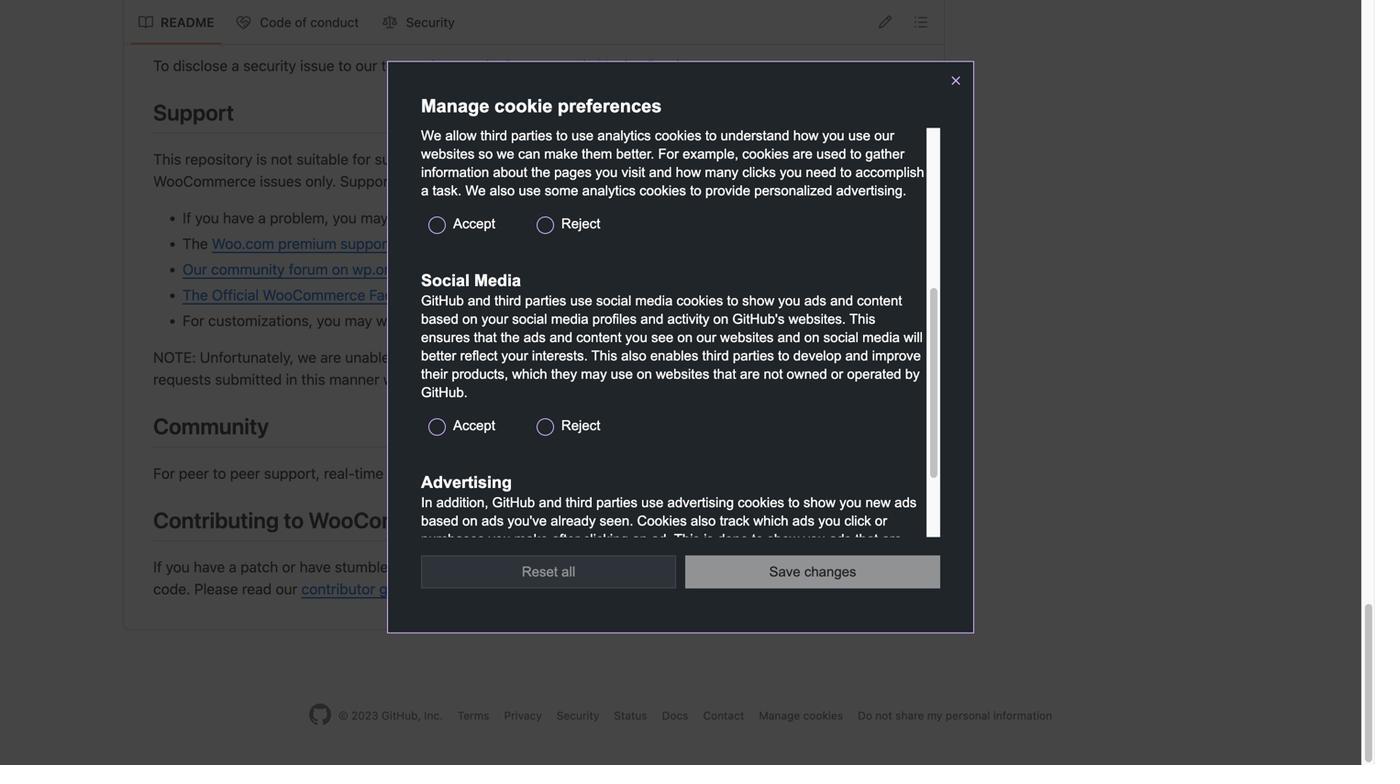 Task type: vqa. For each thing, say whether or not it's contained in the screenshot.
REJECT
yes



Task type: describe. For each thing, give the bounding box(es) containing it.
0 vertical spatial want
[[392, 209, 424, 227]]

1 horizontal spatial please
[[618, 465, 661, 482]]

contact
[[703, 709, 744, 722]]

woocommerce inside this repository is not suitable for support. please don't use our issue tracker for support requests, but for core woocommerce issues only. support can take place through the appropriate channels:
[[153, 173, 256, 190]]

use up "core"
[[848, 128, 871, 143]]

advertising in addition, github and third parties use advertising cookies to show you new ads based on ads you've already seen. cookies also track which ads you click or purchases you make after clicking an ad. this is done to show you ads that are more relevant to you and for business purposes with our advertising partners. for example, cookies are used to detect when you click an ad and to show you ads based on your social media interests and website browsing history.
[[421, 473, 917, 602]]

is inside the if you have a problem, you may want to start with the self help guide the woo.com premium support portal for customers who have purchased themes or extensions. our community forum on wp.org which is available for all woocommerce users. the official woocommerce facebook group . for customizations, you may want to check our list of wooexperts or codeable .
[[445, 261, 455, 278]]

to disclose a security issue to our team, please submit a report via hackerone here .
[[153, 57, 710, 74]]

ads right new
[[895, 495, 917, 510]]

on down enables
[[637, 367, 652, 382]]

self
[[537, 209, 561, 227]]

use down about
[[519, 183, 541, 198]]

parties up wooexperts
[[525, 293, 566, 308]]

use up them
[[572, 128, 594, 143]]

contributor
[[301, 580, 375, 598]]

the inside the if you have a problem, you may want to start with the self help guide the woo.com premium support portal for customers who have purchased themes or extensions. our community forum on wp.org which is available for all woocommerce users. the official woocommerce facebook group . for customizations, you may want to check our list of wooexperts or codeable .
[[511, 209, 533, 227]]

are inside note: unfortunately, we are unable to honor support requests in issues on this repository; as a result, any requests submitted in this manner will be closed.
[[320, 349, 341, 366]]

to left reset
[[509, 550, 521, 565]]

to up many
[[705, 128, 717, 143]]

to left 'check'
[[412, 312, 425, 330]]

have down the self help guide link
[[567, 235, 598, 252]]

and up already
[[539, 495, 562, 510]]

premium
[[278, 235, 337, 252]]

1 vertical spatial that
[[713, 367, 736, 382]]

social up profiles
[[596, 293, 631, 308]]

this down profiles
[[591, 348, 617, 363]]

for inside advertising in addition, github and third parties use advertising cookies to show you new ads based on ads you've already seen. cookies also track which ads you click or purchases you make after clicking an ad. this is done to show you ads that are more relevant to you and for business purposes with our advertising partners. for example, cookies are used to detect when you click an ad and to show you ads based on your social media interests and website browsing history.
[[896, 550, 917, 565]]

support inside note: unfortunately, we are unable to honor support requests in issues on this repository; as a result, any requests submitted in this manner will be closed.
[[453, 349, 505, 366]]

this repository is not suitable for support. please don't use our issue tracker for support requests, but for core woocommerce issues only. support can take place through the appropriate channels:
[[153, 151, 884, 190]]

of inside list
[[295, 15, 307, 30]]

disclose
[[173, 57, 228, 74]]

the inside if you have a patch or have stumbled upon an issue with woocommerce core, you can contribute this back to the code. please read our
[[881, 558, 903, 576]]

to down support,
[[284, 507, 304, 533]]

read
[[242, 580, 272, 598]]

a inside the we allow third parties to use analytics cookies to understand how you use our websites so we can make them better. for example, cookies are used to gather information about the pages you visit and how many clicks you need to accomplish a task. we also use some analytics cookies to provide personalized advertising.
[[421, 183, 429, 198]]

for inside advertising in addition, github and third parties use advertising cookies to show you new ads based on ads you've already seen. cookies also track which ads you click or purchases you make after clicking an ad. this is done to show you ads that are more relevant to you and for business purposes with our advertising partners. for example, cookies are used to detect when you click an ad and to show you ads based on your social media interests and website browsing history.
[[577, 550, 593, 565]]

our left team,
[[356, 57, 377, 74]]

have up woo.com
[[223, 209, 254, 227]]

2 peer from the left
[[230, 465, 260, 482]]

1 horizontal spatial this
[[652, 349, 676, 366]]

personal
[[946, 709, 990, 722]]

this inside advertising in addition, github and third parties use advertising cookies to show you new ads based on ads you've already seen. cookies also track which ads you click or purchases you make after clicking an ad. this is done to show you ads that are more relevant to you and for business purposes with our advertising partners. for example, cookies are used to detect when you click an ad and to show you ads based on your social media interests and website browsing history.
[[674, 532, 700, 547]]

for right "suitable"
[[352, 151, 371, 168]]

0 vertical spatial please
[[423, 57, 466, 74]]

or left codeable
[[623, 312, 637, 330]]

ads down the partners.
[[881, 569, 903, 584]]

ads up 'interests.'
[[524, 330, 546, 345]]

of inside the if you have a problem, you may want to start with the self help guide the woo.com premium support portal for customers who have purchased themes or extensions. our community forum on wp.org which is available for all woocommerce users. the official woocommerce facebook group . for customizations, you may want to check our list of wooexperts or codeable .
[[522, 312, 535, 330]]

and inside the we allow third parties to use analytics cookies to understand how you use our websites so we can make them better. for example, cookies are used to gather information about the pages you visit and how many clicks you need to accomplish a task. we also use some analytics cookies to provide personalized advertising.
[[649, 165, 672, 180]]

0 vertical spatial advertising
[[667, 495, 734, 510]]

advertising option group
[[421, 472, 927, 655]]

issues
[[344, 6, 408, 31]]

guidelines
[[379, 580, 447, 598]]

to right need
[[840, 165, 852, 180]]

be
[[408, 371, 425, 388]]

my
[[927, 709, 943, 722]]

list
[[499, 312, 518, 330]]

all inside the if you have a problem, you may want to start with the self help guide the woo.com premium support portal for customers who have purchased themes or extensions. our community forum on wp.org which is available for all woocommerce users. the official woocommerce facebook group . for customizations, you may want to check our list of wooexperts or codeable .
[[543, 261, 557, 278]]

support,
[[264, 465, 320, 482]]

by
[[905, 367, 920, 382]]

social up 'interests.'
[[512, 312, 547, 327]]

status
[[614, 709, 647, 722]]

cookie
[[495, 96, 553, 116]]

do
[[698, 580, 715, 598]]

1 peer from the left
[[179, 465, 209, 482]]

have up contributor
[[300, 558, 331, 576]]

hackerone
[[598, 57, 672, 74]]

for down start
[[439, 235, 457, 252]]

1 horizontal spatial information
[[511, 580, 586, 598]]

github inside social media github and third parties use social media cookies to show you ads and content based on your social media profiles and activity on github's websites. this ensures that the ads and content you see on our websites and on social media will better reflect your interests. this also enables third parties to develop and improve their products, which they may use on websites that are not owned or operated by github.
[[421, 293, 464, 308]]

for right but at the top right of the page
[[832, 151, 851, 168]]

to left gather
[[850, 147, 862, 162]]

and up see
[[641, 312, 664, 327]]

do not share my personal information
[[858, 709, 1052, 722]]

manner
[[329, 371, 379, 388]]

2 horizontal spatial websites
[[720, 330, 774, 345]]

third up the 'list'
[[495, 293, 521, 308]]

1 horizontal spatial an
[[632, 532, 648, 547]]

on down group
[[462, 312, 478, 327]]

understand
[[721, 128, 790, 143]]

team,
[[381, 57, 419, 74]]

for down who at the left of the page
[[521, 261, 539, 278]]

third inside the we allow third parties to use analytics cookies to understand how you use our websites so we can make them better. for example, cookies are used to gather information about the pages you visit and how many clicks you need to accomplish a task. we also use some analytics cookies to provide personalized advertising.
[[480, 128, 507, 143]]

1 horizontal spatial security
[[406, 15, 455, 30]]

to down manage cookie preferences
[[556, 128, 568, 143]]

allow
[[445, 128, 477, 143]]

2 the from the top
[[183, 286, 208, 304]]

upon
[[401, 558, 434, 576]]

accomplish
[[856, 165, 924, 180]]

back
[[828, 558, 860, 576]]

time
[[355, 465, 384, 482]]

profiles
[[592, 312, 637, 327]]

parties down github's
[[733, 348, 774, 363]]

3 based from the top
[[421, 587, 459, 602]]

ads up back
[[829, 532, 852, 547]]

woocommerce down the 'time'
[[308, 507, 463, 533]]

to left detect
[[589, 569, 600, 584]]

support inside this repository is not suitable for support. please don't use our issue tracker for support requests, but for core woocommerce issues only. support can take place through the appropriate channels:
[[340, 173, 394, 190]]

clicking
[[583, 532, 628, 547]]

1 vertical spatial want
[[376, 312, 408, 330]]

reporting
[[153, 6, 252, 31]]

0 vertical spatial support
[[153, 100, 234, 125]]

ensures
[[421, 330, 470, 345]]

group
[[438, 286, 479, 304]]

0 horizontal spatial click
[[708, 569, 735, 584]]

1 vertical spatial your
[[501, 348, 528, 363]]

note: unfortunately, we are unable to honor support requests in issues on this repository; as a result, any requests submitted in this manner will be closed.
[[153, 349, 855, 388]]

our inside if you have a patch or have stumbled upon an issue with woocommerce core, you can contribute this back to the code. please read our
[[276, 580, 298, 598]]

customers
[[461, 235, 531, 252]]

media up 'interests.'
[[551, 312, 589, 327]]

0 vertical spatial .
[[706, 57, 710, 74]]

see
[[651, 330, 674, 345]]

or inside if you have a patch or have stumbled upon an issue with woocommerce core, you can contribute this back to the code. please read our
[[282, 558, 296, 576]]

to up history.
[[804, 569, 815, 584]]

woocommerce down forum
[[263, 286, 365, 304]]

not inside this repository is not suitable for support. please don't use our issue tracker for support requests, but for core woocommerce issues only. support can take place through the appropriate channels:
[[271, 151, 293, 168]]

show left new
[[804, 495, 836, 510]]

code of conduct image
[[236, 15, 251, 30]]

privacy link
[[504, 709, 542, 722]]

for down relevant at the bottom of page
[[451, 580, 469, 598]]

and up operated
[[845, 348, 868, 363]]

for inside the if you have a problem, you may want to start with the self help guide the woo.com premium support portal for customers who have purchased themes or extensions. our community forum on wp.org which is available for all woocommerce users. the official woocommerce facebook group . for customizations, you may want to check our list of wooexperts or codeable .
[[183, 312, 204, 330]]

customizations,
[[208, 312, 313, 330]]

a left security
[[232, 57, 239, 74]]

to left start
[[428, 209, 441, 227]]

closed.
[[429, 371, 477, 388]]

have down contributing
[[194, 558, 225, 576]]

new
[[866, 495, 891, 510]]

book image
[[139, 15, 153, 30]]

support inside this repository is not suitable for support. please don't use our issue tracker for support requests, but for core woocommerce issues only. support can take place through the appropriate channels:
[[685, 151, 737, 168]]

for up channels:
[[663, 151, 681, 168]]

accept inside social media option group
[[453, 418, 495, 433]]

cookies up channels:
[[655, 128, 702, 143]]

a left "report"
[[519, 57, 527, 74]]

readme
[[161, 15, 214, 30]]

reject inside social media option group
[[561, 418, 600, 433]]

for down community
[[153, 465, 175, 482]]

interests.
[[532, 348, 588, 363]]

websites inside the we allow third parties to use analytics cookies to understand how you use our websites so we can make them better. for example, cookies are used to gather information about the pages you visit and how many clicks you need to accomplish a task. we also use some analytics cookies to provide personalized advertising.
[[421, 147, 475, 162]]

show up history.
[[819, 569, 851, 584]]

manage cookie preferences dialog
[[387, 0, 974, 655]]

woocommerce down purchased
[[561, 261, 664, 278]]

issues inside note: unfortunately, we are unable to honor support requests in issues on this repository; as a result, any requests submitted in this manner will be closed.
[[586, 349, 628, 366]]

also inside advertising in addition, github and third parties use advertising cookies to show you new ads based on ads you've already seen. cookies also track which ads you click or purchases you make after clicking an ad. this is done to show you ads that are more relevant to you and for business purposes with our advertising partners. for example, cookies are used to detect when you click an ad and to show you ads based on your social media interests and website browsing history.
[[691, 513, 716, 529]]

hours,
[[572, 465, 614, 482]]

gather
[[865, 147, 905, 162]]

users.
[[668, 261, 708, 278]]

to up save
[[788, 495, 800, 510]]

not inside social media github and third parties use social media cookies to show you ads and content based on your social media profiles and activity on github's websites. this ensures that the ads and content you see on our websites and on social media will better reflect your interests. this also enables third parties to develop and improve their products, which they may use on websites that are not owned or operated by github.
[[764, 367, 783, 382]]

community
[[153, 413, 269, 439]]

1 horizontal spatial we
[[465, 183, 486, 198]]

our inside the we allow third parties to use analytics cookies to understand how you use our websites so we can make them better. for example, cookies are used to gather information about the pages you visit and how many clicks you need to accomplish a task. we also use some analytics cookies to provide personalized advertising.
[[874, 128, 894, 143]]

save
[[769, 564, 801, 580]]

or inside advertising in addition, github and third parties use advertising cookies to show you new ads based on ads you've already seen. cookies also track which ads you click or purchases you make after clicking an ad. this is done to show you ads that are more relevant to you and for business purposes with our advertising partners. for example, cookies are used to detect when you click an ad and to show you ads based on your social media interests and website browsing history.
[[875, 513, 887, 529]]

show up save
[[767, 532, 799, 547]]

privacy
[[504, 709, 542, 722]]

we inside the we allow third parties to use analytics cookies to understand how you use our websites so we can make them better. for example, cookies are used to gather information about the pages you visit and how many clicks you need to accomplish a task. we also use some analytics cookies to provide personalized advertising.
[[497, 147, 514, 162]]

here
[[676, 57, 706, 74]]

1 vertical spatial more
[[473, 580, 507, 598]]

1 horizontal spatial content
[[857, 293, 902, 308]]

on down addition,
[[462, 513, 478, 529]]

need
[[806, 165, 836, 180]]

to inside note: unfortunately, we are unable to honor support requests in issues on this repository; as a result, any requests submitted in this manner will be closed.
[[394, 349, 407, 366]]

some
[[545, 183, 578, 198]]

community
[[211, 261, 285, 278]]

task.
[[433, 183, 462, 198]]

done
[[718, 532, 748, 547]]

seen.
[[600, 513, 633, 529]]

we inside note: unfortunately, we are unable to honor support requests in issues on this repository; as a result, any requests submitted in this manner will be closed.
[[298, 349, 316, 366]]

note:
[[153, 349, 196, 366]]

on down activity
[[677, 330, 693, 345]]

are inside social media github and third parties use social media cookies to show you ads and content based on your social media profiles and activity on github's websites. this ensures that the ads and content you see on our websites and on social media will better reflect your interests. this also enables third parties to develop and improve their products, which they may use on websites that are not owned or operated by github.
[[740, 367, 760, 382]]

on inside the if you have a problem, you may want to start with the self help guide the woo.com premium support portal for customers who have purchased themes or extensions. our community forum on wp.org which is available for all woocommerce users. the official woocommerce facebook group . for customizations, you may want to check our list of wooexperts or codeable .
[[332, 261, 348, 278]]

activity
[[667, 312, 709, 327]]

official
[[212, 286, 259, 304]]

our inside advertising in addition, github and third parties use advertising cookies to show you new ads based on ads you've already seen. cookies also track which ads you click or purchases you make after clicking an ad. this is done to show you ads that are more relevant to you and for business purposes with our advertising partners. for example, cookies are used to detect when you click an ad and to show you ads based on your social media interests and website browsing history.
[[744, 550, 764, 565]]

social inside advertising in addition, github and third parties use advertising cookies to show you new ads based on ads you've already seen. cookies also track which ads you click or purchases you make after clicking an ad. this is done to show you ads that are more relevant to you and for business purposes with our advertising partners. for example, cookies are used to detect when you click an ad and to show you ads based on your social media interests and website browsing history.
[[512, 587, 547, 602]]

0 vertical spatial requests
[[509, 349, 567, 366]]

0 horizontal spatial issue
[[300, 57, 335, 74]]

contributor guidelines for more information on how you can do this.
[[301, 580, 747, 598]]

are inside the we allow third parties to use analytics cookies to understand how you use our websites so we can make them better. for example, cookies are used to gather information about the pages you visit and how many clicks you need to accomplish a task. we also use some analytics cookies to provide personalized advertising.
[[793, 147, 813, 162]]

as
[[756, 349, 771, 366]]

which inside advertising in addition, github and third parties use advertising cookies to show you new ads based on ads you've already seen. cookies also track which ads you click or purchases you make after clicking an ad. this is done to show you ads that are more relevant to you and for business purposes with our advertising partners. for example, cookies are used to detect when you click an ad and to show you ads based on your social media interests and website browsing history.
[[753, 513, 789, 529]]

terms
[[458, 709, 489, 722]]

cookies up track
[[738, 495, 784, 510]]

parties inside the we allow third parties to use analytics cookies to understand how you use our websites so we can make them better. for example, cookies are used to gather information about the pages you visit and how many clicks you need to accomplish a task. we also use some analytics cookies to provide personalized advertising.
[[511, 128, 552, 143]]

1 vertical spatial .
[[479, 286, 483, 304]]

a inside if you have a patch or have stumbled upon an issue with woocommerce core, you can contribute this back to the code. please read our
[[229, 558, 237, 576]]

cookies down visit
[[640, 183, 686, 198]]

media up codeable link
[[635, 293, 673, 308]]

code.
[[153, 580, 190, 598]]

our inside social media github and third parties use social media cookies to show you ads and content based on your social media profiles and activity on github's websites. this ensures that the ads and content you see on our websites and on social media will better reflect your interests. this also enables third parties to develop and improve their products, which they may use on websites that are not owned or operated by github.
[[697, 330, 716, 345]]

reset all
[[522, 564, 575, 580]]

cookies inside social media github and third parties use social media cookies to show you ads and content based on your social media profiles and activity on github's websites. this ensures that the ads and content you see on our websites and on social media will better reflect your interests. this also enables third parties to develop and improve their products, which they may use on websites that are not owned or operated by github.
[[677, 293, 723, 308]]

and up 'interests.'
[[550, 330, 573, 345]]

issue inside this repository is not suitable for support. please don't use our issue tracker for support requests, but for core woocommerce issues only. support can take place through the appropriate channels:
[[574, 151, 608, 168]]

this inside this repository is not suitable for support. please don't use our issue tracker for support requests, but for core woocommerce issues only. support can take place through the appropriate channels:
[[153, 151, 181, 168]]

ad
[[758, 569, 773, 584]]

for peer to peer support, real-time announcements, and office hours, please
[[153, 465, 665, 482]]

code
[[260, 15, 291, 30]]

1 accept from the top
[[453, 216, 495, 231]]

browsing
[[726, 587, 781, 602]]

0 vertical spatial analytics
[[598, 128, 651, 143]]

announcements,
[[387, 465, 498, 482]]

0 horizontal spatial how
[[611, 580, 638, 598]]

reporting security issues
[[153, 6, 408, 31]]

via
[[575, 57, 594, 74]]

0 horizontal spatial content
[[576, 330, 622, 345]]

pages
[[554, 165, 592, 180]]

available
[[459, 261, 517, 278]]

with inside the if you have a problem, you may want to start with the self help guide the woo.com premium support portal for customers who have purchased themes or extensions. our community forum on wp.org which is available for all woocommerce users. the official woocommerce facebook group . for customizations, you may want to check our list of wooexperts or codeable .
[[480, 209, 507, 227]]

used inside the we allow third parties to use analytics cookies to understand how you use our websites so we can make them better. for example, cookies are used to gather information about the pages you visit and how many clicks you need to accomplish a task. we also use some analytics cookies to provide personalized advertising.
[[817, 147, 846, 162]]

preferences
[[558, 96, 662, 116]]

© 2023 github, inc.
[[338, 709, 443, 722]]

and left office
[[502, 465, 527, 482]]

only.
[[305, 173, 336, 190]]

addition,
[[436, 495, 488, 510]]

cookies down relevant at the bottom of page
[[481, 569, 527, 584]]

third right enables
[[702, 348, 729, 363]]

use up wooexperts link
[[570, 293, 592, 308]]

to down "conduct"
[[338, 57, 352, 74]]

use down profiles
[[611, 367, 633, 382]]

or right themes
[[729, 235, 743, 252]]

parties inside advertising in addition, github and third parties use advertising cookies to show you new ads based on ads you've already seen. cookies also track which ads you click or purchases you make after clicking an ad. this is done to show you ads that are more relevant to you and for business purposes with our advertising partners. for example, cookies are used to detect when you click an ad and to show you ads based on your social media interests and website browsing history.
[[596, 495, 638, 510]]

1 horizontal spatial in
[[571, 349, 582, 366]]

to up github's
[[727, 293, 739, 308]]

security link for code of conduct link
[[375, 8, 464, 37]]

contributing
[[153, 507, 279, 533]]

1 horizontal spatial advertising
[[768, 550, 834, 565]]

ads up websites.
[[804, 293, 827, 308]]

submitted
[[215, 371, 282, 388]]

ad.
[[651, 532, 670, 547]]

can inside the we allow third parties to use analytics cookies to understand how you use our websites so we can make them better. for example, cookies are used to gather information about the pages you visit and how many clicks you need to accomplish a task. we also use some analytics cookies to provide personalized advertising.
[[518, 147, 540, 162]]

on down websites.
[[804, 330, 820, 345]]

1 vertical spatial analytics
[[582, 183, 636, 198]]

can left do
[[670, 580, 694, 598]]

their
[[421, 367, 448, 382]]

1 vertical spatial how
[[676, 165, 701, 180]]

more inside advertising in addition, github and third parties use advertising cookies to show you new ads based on ads you've already seen. cookies also track which ads you click or purchases you make after clicking an ad. this is done to show you ads that are more relevant to you and for business purposes with our advertising partners. for example, cookies are used to detect when you click an ad and to show you ads based on your social media interests and website browsing history.
[[421, 550, 452, 565]]

interests
[[592, 587, 644, 602]]

2 horizontal spatial how
[[793, 128, 819, 143]]

woocommerce inside if you have a patch or have stumbled upon an issue with woocommerce core, you can contribute this back to the code. please read our
[[528, 558, 631, 576]]

homepage image
[[309, 704, 331, 726]]

don't
[[482, 151, 517, 168]]

also inside social media github and third parties use social media cookies to show you ads and content based on your social media profiles and activity on github's websites. this ensures that the ads and content you see on our websites and on social media will better reflect your interests. this also enables third parties to develop and improve their products, which they may use on websites that are not owned or operated by github.
[[621, 348, 646, 363]]

this up any on the top
[[850, 312, 876, 327]]

ads up save changes
[[792, 513, 815, 529]]



Task type: locate. For each thing, give the bounding box(es) containing it.
on inside note: unfortunately, we are unable to honor support requests in issues on this repository; as a result, any requests submitted in this manner will be closed.
[[632, 349, 648, 366]]

please inside this repository is not suitable for support. please don't use our issue tracker for support requests, but for core woocommerce issues only. support can take place through the appropriate channels:
[[435, 151, 478, 168]]

please right hours,
[[618, 465, 661, 482]]

third up so
[[480, 128, 507, 143]]

in
[[571, 349, 582, 366], [286, 371, 297, 388]]

2 horizontal spatial also
[[691, 513, 716, 529]]

0 vertical spatial information
[[421, 165, 489, 180]]

parties down cookie
[[511, 128, 552, 143]]

2 vertical spatial based
[[421, 587, 459, 602]]

1 horizontal spatial more
[[473, 580, 507, 598]]

may up wp.org
[[361, 209, 388, 227]]

0 vertical spatial click
[[844, 513, 871, 529]]

0 horizontal spatial in
[[286, 371, 297, 388]]

to right as
[[778, 348, 790, 363]]

your
[[482, 312, 508, 327], [501, 348, 528, 363], [482, 587, 508, 602]]

option group
[[421, 105, 927, 252]]

1 vertical spatial may
[[345, 312, 372, 330]]

owned
[[787, 367, 827, 382]]

wp.org
[[352, 261, 398, 278]]

issues down profiles
[[586, 349, 628, 366]]

social up any on the top
[[824, 330, 859, 345]]

edit file image
[[878, 15, 893, 29]]

through
[[497, 173, 549, 190]]

manage inside document
[[421, 96, 489, 116]]

a inside note: unfortunately, we are unable to honor support requests in issues on this repository; as a result, any requests submitted in this manner will be closed.
[[775, 349, 782, 366]]

all inside button
[[562, 564, 575, 580]]

social
[[421, 271, 470, 290]]

based inside social media github and third parties use social media cookies to show you ads and content based on your social media profiles and activity on github's websites. this ensures that the ads and content you see on our websites and on social media will better reflect your interests. this also enables third parties to develop and improve their products, which they may use on websites that are not owned or operated by github.
[[421, 312, 459, 327]]

2 vertical spatial your
[[482, 587, 508, 602]]

2 horizontal spatial an
[[739, 569, 754, 584]]

2 horizontal spatial issue
[[574, 151, 608, 168]]

1 horizontal spatial issues
[[586, 349, 628, 366]]

1 vertical spatial websites
[[720, 330, 774, 345]]

0 vertical spatial we
[[497, 147, 514, 162]]

2 reject from the top
[[561, 418, 600, 433]]

support inside the if you have a problem, you may want to start with the self help guide the woo.com premium support portal for customers who have purchased themes or extensions. our community forum on wp.org which is available for all woocommerce users. the official woocommerce facebook group . for customizations, you may want to check our list of wooexperts or codeable .
[[340, 235, 392, 252]]

if for if you have a patch or have stumbled upon an issue with woocommerce core, you can contribute this back to the code. please read our
[[153, 558, 162, 576]]

0 horizontal spatial security
[[256, 6, 339, 31]]

0 horizontal spatial information
[[421, 165, 489, 180]]

1 reject from the top
[[561, 216, 600, 231]]

social down reset
[[512, 587, 547, 602]]

1 vertical spatial will
[[383, 371, 405, 388]]

can up do
[[700, 558, 724, 576]]

please left the read on the bottom left of page
[[194, 580, 238, 598]]

we
[[421, 128, 441, 143], [465, 183, 486, 198]]

1 horizontal spatial is
[[445, 261, 455, 278]]

make up pages
[[544, 147, 578, 162]]

many
[[705, 165, 739, 180]]

1 horizontal spatial how
[[676, 165, 701, 180]]

use inside this repository is not suitable for support. please don't use our issue tracker for support requests, but for core woocommerce issues only. support can take place through the appropriate channels:
[[521, 151, 544, 168]]

the inside this repository is not suitable for support. please don't use our issue tracker for support requests, but for core woocommerce issues only. support can take place through the appropriate channels:
[[553, 173, 575, 190]]

please inside if you have a patch or have stumbled upon an issue with woocommerce core, you can contribute this back to the code. please read our
[[194, 580, 238, 598]]

enables
[[650, 348, 699, 363]]

visit
[[622, 165, 645, 180]]

of right code
[[295, 15, 307, 30]]

.
[[706, 57, 710, 74], [479, 286, 483, 304], [704, 312, 708, 330]]

2 vertical spatial is
[[704, 532, 714, 547]]

0 vertical spatial may
[[361, 209, 388, 227]]

1 vertical spatial of
[[522, 312, 535, 330]]

issue
[[300, 57, 335, 74], [574, 151, 608, 168], [458, 558, 492, 576]]

support down disclose
[[153, 100, 234, 125]]

1 vertical spatial all
[[562, 564, 575, 580]]

facebook
[[369, 286, 434, 304]]

cookies up activity
[[677, 293, 723, 308]]

manage cookie preferences
[[421, 96, 662, 116]]

manage for manage cookies
[[759, 709, 800, 722]]

please right team,
[[423, 57, 466, 74]]

that down repository;
[[713, 367, 736, 382]]

which inside social media github and third parties use social media cookies to show you ads and content based on your social media profiles and activity on github's websites. this ensures that the ads and content you see on our websites and on social media will better reflect your interests. this also enables third parties to develop and improve their products, which they may use on websites that are not owned or operated by github.
[[512, 367, 547, 382]]

better.
[[616, 147, 654, 162]]

want down "facebook"
[[376, 312, 408, 330]]

for inside the we allow third parties to use analytics cookies to understand how you use our websites so we can make them better. for example, cookies are used to gather information about the pages you visit and how many clicks you need to accomplish a task. we also use some analytics cookies to provide personalized advertising.
[[658, 147, 679, 162]]

1 vertical spatial requests
[[153, 371, 211, 388]]

the
[[531, 165, 550, 180], [553, 173, 575, 190], [511, 209, 533, 227], [501, 330, 520, 345], [881, 558, 903, 576]]

1 vertical spatial support
[[340, 173, 394, 190]]

1 vertical spatial issues
[[586, 349, 628, 366]]

0 vertical spatial example,
[[683, 147, 739, 162]]

this.
[[719, 580, 747, 598]]

content down profiles
[[576, 330, 622, 345]]

and up websites.
[[830, 293, 853, 308]]

if inside the if you have a problem, you may want to start with the self help guide the woo.com premium support portal for customers who have purchased themes or extensions. our community forum on wp.org which is available for all woocommerce users. the official woocommerce facebook group . for customizations, you may want to check our list of wooexperts or codeable .
[[183, 209, 191, 227]]

to right done
[[752, 532, 764, 547]]

issues inside this repository is not suitable for support. please don't use our issue tracker for support requests, but for core woocommerce issues only. support can take place through the appropriate channels:
[[260, 173, 302, 190]]

1 vertical spatial github
[[492, 495, 535, 510]]

an inside if you have a patch or have stumbled upon an issue with woocommerce core, you can contribute this back to the code. please read our
[[438, 558, 454, 576]]

manage inside button
[[759, 709, 800, 722]]

use inside advertising in addition, github and third parties use advertising cookies to show you new ads based on ads you've already seen. cookies also track which ads you click or purchases you make after clicking an ad. this is done to show you ads that are more relevant to you and for business purposes with our advertising partners. for example, cookies are used to detect when you click an ad and to show you ads based on your social media interests and website browsing history.
[[641, 495, 664, 510]]

1 vertical spatial also
[[621, 348, 646, 363]]

information inside the we allow third parties to use analytics cookies to understand how you use our websites so we can make them better. for example, cookies are used to gather information about the pages you visit and how many clicks you need to accomplish a task. we also use some analytics cookies to provide personalized advertising.
[[421, 165, 489, 180]]

with inside advertising in addition, github and third parties use advertising cookies to show you new ads based on ads you've already seen. cookies also track which ads you click or purchases you make after clicking an ad. this is done to show you ads that are more relevant to you and for business purposes with our advertising partners. for example, cookies are used to detect when you click an ad and to show you ads based on your social media interests and website browsing history.
[[716, 550, 740, 565]]

more down purchases
[[421, 550, 452, 565]]

issue inside if you have a patch or have stumbled upon an issue with woocommerce core, you can contribute this back to the code. please read our
[[458, 558, 492, 576]]

peer
[[179, 465, 209, 482], [230, 465, 260, 482]]

1 vertical spatial make
[[514, 532, 548, 547]]

repository;
[[680, 349, 752, 366]]

your down relevant at the bottom of page
[[482, 587, 508, 602]]

themes
[[676, 235, 725, 252]]

relevant
[[456, 550, 505, 565]]

2 vertical spatial .
[[704, 312, 708, 330]]

manage for manage cookie preferences
[[421, 96, 489, 116]]

information inside button
[[993, 709, 1052, 722]]

appropriate
[[579, 173, 655, 190]]

2 accept from the top
[[453, 418, 495, 433]]

the right back
[[881, 558, 903, 576]]

list
[[131, 8, 464, 37]]

0 horizontal spatial example,
[[421, 569, 477, 584]]

for down after
[[577, 550, 593, 565]]

1 vertical spatial is
[[445, 261, 455, 278]]

2 vertical spatial may
[[581, 367, 607, 382]]

1 the from the top
[[183, 235, 208, 252]]

have
[[223, 209, 254, 227], [567, 235, 598, 252], [194, 558, 225, 576], [300, 558, 331, 576]]

0 horizontal spatial websites
[[421, 147, 475, 162]]

on left enables
[[632, 349, 648, 366]]

0 horizontal spatial this
[[301, 371, 325, 388]]

inc.
[[424, 709, 443, 722]]

and right ad
[[777, 569, 800, 584]]

how
[[793, 128, 819, 143], [676, 165, 701, 180], [611, 580, 638, 598]]

is inside advertising in addition, github and third parties use advertising cookies to show you new ads based on ads you've already seen. cookies also track which ads you click or purchases you make after clicking an ad. this is done to show you ads that are more relevant to you and for business purposes with our advertising partners. for example, cookies are used to detect when you click an ad and to show you ads based on your social media interests and website browsing history.
[[704, 532, 714, 547]]

with
[[480, 209, 507, 227], [716, 550, 740, 565], [496, 558, 524, 576]]

status link
[[614, 709, 647, 722]]

core,
[[635, 558, 668, 576]]

to left 'provide'
[[690, 183, 702, 198]]

repository
[[185, 151, 253, 168]]

result,
[[786, 349, 828, 366]]

used inside advertising in addition, github and third parties use advertising cookies to show you new ads based on ads you've already seen. cookies also track which ads you click or purchases you make after clicking an ad. this is done to show you ads that are more relevant to you and for business purposes with our advertising partners. for example, cookies are used to detect when you click an ad and to show you ads based on your social media interests and website browsing history.
[[555, 569, 585, 584]]

to inside if you have a patch or have stumbled upon an issue with woocommerce core, you can contribute this back to the code. please read our
[[864, 558, 877, 576]]

cookies left do
[[803, 709, 843, 722]]

may inside social media github and third parties use social media cookies to show you ads and content based on your social media profiles and activity on github's websites. this ensures that the ads and content you see on our websites and on social media will better reflect your interests. this also enables third parties to develop and improve their products, which they may use on websites that are not owned or operated by github.
[[581, 367, 607, 382]]

advertising
[[421, 473, 512, 492]]

outline image
[[914, 15, 928, 29]]

2 based from the top
[[421, 513, 459, 529]]

for right the partners.
[[896, 550, 917, 565]]

1 horizontal spatial all
[[562, 564, 575, 580]]

1 vertical spatial content
[[576, 330, 622, 345]]

1 horizontal spatial we
[[497, 147, 514, 162]]

portal
[[396, 235, 435, 252]]

our inside the if you have a problem, you may want to start with the self help guide the woo.com premium support portal for customers who have purchased themes or extensions. our community forum on wp.org which is available for all woocommerce users. the official woocommerce facebook group . for customizations, you may want to check our list of wooexperts or codeable .
[[473, 312, 495, 330]]

which
[[402, 261, 441, 278], [512, 367, 547, 382], [753, 513, 789, 529]]

github down the social
[[421, 293, 464, 308]]

©
[[338, 709, 348, 722]]

contributing to woocommerce
[[153, 507, 463, 533]]

1 horizontal spatial peer
[[230, 465, 260, 482]]

0 vertical spatial how
[[793, 128, 819, 143]]

unable
[[345, 349, 390, 366]]

provide
[[705, 183, 751, 198]]

our inside this repository is not suitable for support. please don't use our issue tracker for support requests, but for core woocommerce issues only. support can take place through the appropriate channels:
[[548, 151, 570, 168]]

2 horizontal spatial support
[[685, 151, 737, 168]]

peer left support,
[[230, 465, 260, 482]]

websites
[[421, 147, 475, 162], [720, 330, 774, 345], [656, 367, 709, 382]]

cookies inside button
[[803, 709, 843, 722]]

not inside button
[[875, 709, 892, 722]]

which inside the if you have a problem, you may want to start with the self help guide the woo.com premium support portal for customers who have purchased themes or extensions. our community forum on wp.org which is available for all woocommerce users. the official woocommerce facebook group . for customizations, you may want to check our list of wooexperts or codeable .
[[402, 261, 441, 278]]

make inside the we allow third parties to use analytics cookies to understand how you use our websites so we can make them better. for example, cookies are used to gather information about the pages you visit and how many clicks you need to accomplish a task. we also use some analytics cookies to provide personalized advertising.
[[544, 147, 578, 162]]

advertising up history.
[[768, 550, 834, 565]]

with inside if you have a patch or have stumbled upon an issue with woocommerce core, you can contribute this back to the code. please read our
[[496, 558, 524, 576]]

1 horizontal spatial support
[[340, 173, 394, 190]]

reject
[[561, 216, 600, 231], [561, 418, 600, 433]]

2 horizontal spatial security
[[557, 709, 599, 722]]

example, inside the we allow third parties to use analytics cookies to understand how you use our websites so we can make them better. for example, cookies are used to gather information about the pages you visit and how many clicks you need to accomplish a task. we also use some analytics cookies to provide personalized advertising.
[[683, 147, 739, 162]]

2 vertical spatial this
[[800, 558, 824, 576]]

if inside if you have a patch or have stumbled upon an issue with woocommerce core, you can contribute this back to the code. please read our
[[153, 558, 162, 576]]

patch
[[240, 558, 278, 576]]

1 vertical spatial this
[[301, 371, 325, 388]]

2 vertical spatial websites
[[656, 367, 709, 382]]

1 horizontal spatial click
[[844, 513, 871, 529]]

to
[[338, 57, 352, 74], [556, 128, 568, 143], [705, 128, 717, 143], [850, 147, 862, 162], [840, 165, 852, 180], [690, 183, 702, 198], [428, 209, 441, 227], [727, 293, 739, 308], [412, 312, 425, 330], [778, 348, 790, 363], [394, 349, 407, 366], [213, 465, 226, 482], [788, 495, 800, 510], [284, 507, 304, 533], [752, 532, 764, 547], [509, 550, 521, 565], [864, 558, 877, 576], [589, 569, 600, 584], [804, 569, 815, 584]]

can
[[518, 147, 540, 162], [397, 173, 421, 190], [700, 558, 724, 576], [670, 580, 694, 598]]

purchased
[[602, 235, 672, 252]]

the inside social media github and third parties use social media cookies to show you ads and content based on your social media profiles and activity on github's websites. this ensures that the ads and content you see on our websites and on social media will better reflect your interests. this also enables third parties to develop and improve their products, which they may use on websites that are not owned or operated by github.
[[501, 330, 520, 345]]

1 horizontal spatial please
[[435, 151, 478, 168]]

all right reset
[[562, 564, 575, 580]]

our
[[183, 261, 207, 278]]

they
[[551, 367, 577, 382]]

if for if you have a problem, you may want to start with the self help guide the woo.com premium support portal for customers who have purchased themes or extensions. our community forum on wp.org which is available for all woocommerce users. the official woocommerce facebook group . for customizations, you may want to check our list of wooexperts or codeable .
[[183, 209, 191, 227]]

option group containing we allow third parties to use analytics cookies to understand how you use our websites so we can make them better. for example, cookies are used to gather information about the pages you visit and how many clicks you need to accomplish a task. we also use some analytics cookies to provide personalized advertising.
[[421, 105, 927, 252]]

help
[[564, 209, 593, 227]]

for
[[352, 151, 371, 168], [663, 151, 681, 168], [832, 151, 851, 168], [439, 235, 457, 252], [521, 261, 539, 278], [577, 550, 593, 565], [451, 580, 469, 598]]

0 horizontal spatial which
[[402, 261, 441, 278]]

third inside advertising in addition, github and third parties use advertising cookies to show you new ads based on ads you've already seen. cookies also track which ads you click or purchases you make after clicking an ad. this is done to show you ads that are more relevant to you and for business purposes with our advertising partners. for example, cookies are used to detect when you click an ad and to show you ads based on your social media interests and website browsing history.
[[566, 495, 592, 510]]

an down purchases
[[438, 558, 454, 576]]

information up task.
[[421, 165, 489, 180]]

to right back
[[864, 558, 877, 576]]

list containing readme
[[131, 8, 464, 37]]

not down as
[[764, 367, 783, 382]]

your inside advertising in addition, github and third parties use advertising cookies to show you new ads based on ads you've already seen. cookies also track which ads you click or purchases you make after clicking an ad. this is done to show you ads that are more relevant to you and for business purposes with our advertising partners. for example, cookies are used to detect when you click an ad and to show you ads based on your social media interests and website browsing history.
[[482, 587, 508, 602]]

can inside this repository is not suitable for support. please don't use our issue tracker for support requests, but for core woocommerce issues only. support can take place through the appropriate channels:
[[397, 173, 421, 190]]

is up group
[[445, 261, 455, 278]]

the
[[183, 235, 208, 252], [183, 286, 208, 304]]

0 horizontal spatial security link
[[375, 8, 464, 37]]

how up but at the top right of the page
[[793, 128, 819, 143]]

codeable link
[[641, 312, 704, 330]]

example,
[[683, 147, 739, 162], [421, 569, 477, 584]]

0 horizontal spatial we
[[421, 128, 441, 143]]

on down business
[[590, 580, 607, 598]]

a right as
[[775, 349, 782, 366]]

1 vertical spatial accept
[[453, 418, 495, 433]]

1 vertical spatial which
[[512, 367, 547, 382]]

1 vertical spatial issue
[[574, 151, 608, 168]]

media inside advertising in addition, github and third parties use advertising cookies to show you new ads based on ads you've already seen. cookies also track which ads you click or purchases you make after clicking an ad. this is done to show you ads that are more relevant to you and for business purposes with our advertising partners. for example, cookies are used to detect when you click an ad and to show you ads based on your social media interests and website browsing history.
[[551, 587, 589, 602]]

1 vertical spatial based
[[421, 513, 459, 529]]

1 vertical spatial support
[[340, 235, 392, 252]]

requests
[[509, 349, 567, 366], [153, 371, 211, 388]]

0 horizontal spatial all
[[543, 261, 557, 278]]

suitable
[[296, 151, 349, 168]]

peer down community
[[179, 465, 209, 482]]

0 vertical spatial that
[[474, 330, 497, 345]]

0 vertical spatial in
[[571, 349, 582, 366]]

and
[[649, 165, 672, 180], [468, 293, 491, 308], [830, 293, 853, 308], [641, 312, 664, 327], [550, 330, 573, 345], [778, 330, 801, 345], [845, 348, 868, 363], [502, 465, 527, 482], [539, 495, 562, 510], [550, 550, 573, 565], [777, 569, 800, 584], [648, 587, 671, 602]]

our up ad
[[744, 550, 764, 565]]

and down after
[[550, 550, 573, 565]]

0 horizontal spatial issues
[[260, 173, 302, 190]]

submit
[[470, 57, 515, 74]]

media up improve
[[863, 330, 900, 345]]

more down relevant at the bottom of page
[[473, 580, 507, 598]]

based
[[421, 312, 459, 327], [421, 513, 459, 529], [421, 587, 459, 602]]

0 horizontal spatial also
[[490, 183, 515, 198]]

contributor guidelines link
[[301, 580, 447, 598]]

1 vertical spatial click
[[708, 569, 735, 584]]

manage up allow
[[421, 96, 489, 116]]

reject inside option group
[[561, 216, 600, 231]]

and up "result,"
[[778, 330, 801, 345]]

issues left only.
[[260, 173, 302, 190]]

manage cookies button
[[759, 707, 843, 724]]

1 vertical spatial please
[[194, 580, 238, 598]]

1 vertical spatial if
[[153, 558, 162, 576]]

parties
[[511, 128, 552, 143], [525, 293, 566, 308], [733, 348, 774, 363], [596, 495, 638, 510]]

you
[[822, 128, 845, 143], [596, 165, 618, 180], [780, 165, 802, 180], [195, 209, 219, 227], [333, 209, 357, 227], [778, 293, 801, 308], [317, 312, 341, 330], [625, 330, 648, 345], [840, 495, 862, 510], [818, 513, 841, 529], [488, 532, 511, 547], [803, 532, 825, 547], [524, 550, 547, 565], [166, 558, 190, 576], [672, 558, 696, 576], [682, 569, 704, 584], [855, 569, 877, 584], [642, 580, 666, 598]]

and down the when
[[648, 587, 671, 602]]

2 vertical spatial also
[[691, 513, 716, 529]]

1 horizontal spatial which
[[512, 367, 547, 382]]

that
[[474, 330, 497, 345], [713, 367, 736, 382], [855, 532, 878, 547]]

detect
[[604, 569, 641, 584]]

0 vertical spatial is
[[256, 151, 267, 168]]

your down the 'list'
[[501, 348, 528, 363]]

2 vertical spatial support
[[453, 349, 505, 366]]

may right they at the top left
[[581, 367, 607, 382]]

github inside advertising in addition, github and third parties use advertising cookies to show you new ads based on ads you've already seen. cookies also track which ads you click or purchases you make after clicking an ad. this is done to show you ads that are more relevant to you and for business purposes with our advertising partners. for example, cookies are used to detect when you click an ad and to show you ads based on your social media interests and website browsing history.
[[492, 495, 535, 510]]

1 vertical spatial advertising
[[768, 550, 834, 565]]

support.
[[375, 151, 431, 168]]

click down new
[[844, 513, 871, 529]]

manage cookie preferences document
[[421, 0, 940, 655]]

example, inside advertising in addition, github and third parties use advertising cookies to show you new ads based on ads you've already seen. cookies also track which ads you click or purchases you make after clicking an ad. this is done to show you ads that are more relevant to you and for business purposes with our advertising partners. for example, cookies are used to detect when you click an ad and to show you ads based on your social media interests and website browsing history.
[[421, 569, 477, 584]]

the up help
[[553, 173, 575, 190]]

on right activity
[[713, 312, 729, 327]]

or inside social media github and third parties use social media cookies to show you ads and content based on your social media profiles and activity on github's websites. this ensures that the ads and content you see on our websites and on social media will better reflect your interests. this also enables third parties to develop and improve their products, which they may use on websites that are not owned or operated by github.
[[831, 367, 843, 382]]

can inside if you have a patch or have stumbled upon an issue with woocommerce core, you can contribute this back to the code. please read our
[[700, 558, 724, 576]]

with up customers
[[480, 209, 507, 227]]

requests up they at the top left
[[509, 349, 567, 366]]

this left repository
[[153, 151, 181, 168]]

or down any on the top
[[831, 367, 843, 382]]

our up some
[[548, 151, 570, 168]]

security
[[243, 57, 296, 74]]

will inside note: unfortunately, we are unable to honor support requests in issues on this repository; as a result, any requests submitted in this manner will be closed.
[[383, 371, 405, 388]]

security
[[256, 6, 339, 31], [406, 15, 455, 30], [557, 709, 599, 722]]

make inside advertising in addition, github and third parties use advertising cookies to show you new ads based on ads you've already seen. cookies also track which ads you click or purchases you make after clicking an ad. this is done to show you ads that are more relevant to you and for business purposes with our advertising partners. for example, cookies are used to detect when you click an ad and to show you ads based on your social media interests and website browsing history.
[[514, 532, 548, 547]]

0 vertical spatial this
[[652, 349, 676, 366]]

docs link
[[662, 709, 688, 722]]

requests down note:
[[153, 371, 211, 388]]

business
[[597, 550, 651, 565]]

cookies
[[637, 513, 687, 529]]

2 horizontal spatial information
[[993, 709, 1052, 722]]

start
[[445, 209, 476, 227]]

0 horizontal spatial advertising
[[667, 495, 734, 510]]

social media option group
[[421, 270, 927, 453]]

0 horizontal spatial support
[[153, 100, 234, 125]]

0 vertical spatial reject
[[561, 216, 600, 231]]

0 vertical spatial based
[[421, 312, 459, 327]]

accept
[[453, 216, 495, 231], [453, 418, 495, 433]]

guide
[[597, 209, 634, 227]]

issues
[[260, 173, 302, 190], [586, 349, 628, 366]]

1 horizontal spatial security link
[[557, 709, 599, 722]]

to up contributing
[[213, 465, 226, 482]]

✕
[[951, 74, 961, 88]]

click up website
[[708, 569, 735, 584]]

woocommerce down repository
[[153, 173, 256, 190]]

honor
[[411, 349, 449, 366]]

is left done
[[704, 532, 714, 547]]

example, up many
[[683, 147, 739, 162]]

if you have a problem, you may want to start with the self help guide the woo.com premium support portal for customers who have purchased themes or extensions. our community forum on wp.org which is available for all woocommerce users. the official woocommerce facebook group . for customizations, you may want to check our list of wooexperts or codeable .
[[183, 209, 822, 330]]

1 horizontal spatial not
[[764, 367, 783, 382]]

that up reflect
[[474, 330, 497, 345]]

if
[[183, 209, 191, 227], [153, 558, 162, 576]]

show inside social media github and third parties use social media cookies to show you ads and content based on your social media profiles and activity on github's websites. this ensures that the ads and content you see on our websites and on social media will better reflect your interests. this also enables third parties to develop and improve their products, which they may use on websites that are not owned or operated by github.
[[742, 293, 774, 308]]

0 vertical spatial accept
[[453, 216, 495, 231]]

a inside the if you have a problem, you may want to start with the self help guide the woo.com premium support portal for customers who have purchased themes or extensions. our community forum on wp.org which is available for all woocommerce users. the official woocommerce facebook group . for customizations, you may want to check our list of wooexperts or codeable .
[[258, 209, 266, 227]]

contact link
[[703, 709, 744, 722]]

a
[[232, 57, 239, 74], [519, 57, 527, 74], [421, 183, 429, 198], [258, 209, 266, 227], [775, 349, 782, 366], [229, 558, 237, 576]]

2023
[[351, 709, 378, 722]]

ads left you've
[[482, 513, 504, 529]]

will inside social media github and third parties use social media cookies to show you ads and content based on your social media profiles and activity on github's websites. this ensures that the ads and content you see on our websites and on social media will better reflect your interests. this also enables third parties to develop and improve their products, which they may use on websites that are not owned or operated by github.
[[904, 330, 923, 345]]

forum
[[289, 261, 328, 278]]

a left 'patch' on the bottom left of the page
[[229, 558, 237, 576]]

our up repository;
[[697, 330, 716, 345]]

1 horizontal spatial issue
[[458, 558, 492, 576]]

and down media
[[468, 293, 491, 308]]

1 vertical spatial security link
[[557, 709, 599, 722]]

1 based from the top
[[421, 312, 459, 327]]

is inside this repository is not suitable for support. please don't use our issue tracker for support requests, but for core woocommerce issues only. support can take place through the appropriate channels:
[[256, 151, 267, 168]]

also left track
[[691, 513, 716, 529]]

1 horizontal spatial that
[[713, 367, 736, 382]]

can up about
[[518, 147, 540, 162]]

this inside if you have a patch or have stumbled upon an issue with woocommerce core, you can contribute this back to the code. please read our
[[800, 558, 824, 576]]

clicks
[[742, 165, 776, 180]]

on down relevant at the bottom of page
[[462, 587, 478, 602]]

1 horizontal spatial example,
[[683, 147, 739, 162]]

0 vertical spatial your
[[482, 312, 508, 327]]

that inside advertising in addition, github and third parties use advertising cookies to show you new ads based on ads you've already seen. cookies also track which ads you click or purchases you make after clicking an ad. this is done to show you ads that are more relevant to you and for business purposes with our advertising partners. for example, cookies are used to detect when you click an ad and to show you ads based on your social media interests and website browsing history.
[[855, 532, 878, 547]]

purposes
[[655, 550, 712, 565]]

also inside the we allow third parties to use analytics cookies to understand how you use our websites so we can make them better. for example, cookies are used to gather information about the pages you visit and how many clicks you need to accomplish a task. we also use some analytics cookies to provide personalized advertising.
[[490, 183, 515, 198]]

cookies up clicks
[[742, 147, 789, 162]]

0 vertical spatial more
[[421, 550, 452, 565]]

the inside the we allow third parties to use analytics cookies to understand how you use our websites so we can make them better. for example, cookies are used to gather information about the pages you visit and how many clicks you need to accomplish a task. we also use some analytics cookies to provide personalized advertising.
[[531, 165, 550, 180]]

used
[[817, 147, 846, 162], [555, 569, 585, 584]]

0 horizontal spatial an
[[438, 558, 454, 576]]

advertising.
[[836, 183, 907, 198]]

0 vertical spatial support
[[685, 151, 737, 168]]

0 horizontal spatial used
[[555, 569, 585, 584]]

is right repository
[[256, 151, 267, 168]]

analytics up better.
[[598, 128, 651, 143]]

use up the cookies
[[641, 495, 664, 510]]

1 vertical spatial manage
[[759, 709, 800, 722]]

github.
[[421, 385, 468, 400]]

security link
[[375, 8, 464, 37], [557, 709, 599, 722]]

2 vertical spatial not
[[875, 709, 892, 722]]

this
[[652, 349, 676, 366], [301, 371, 325, 388], [800, 558, 824, 576]]

we allow third parties to use analytics cookies to understand how you use our websites so we can make them better. for example, cookies are used to gather information about the pages you visit and how many clicks you need to accomplish a task. we also use some analytics cookies to provide personalized advertising.
[[421, 128, 924, 198]]

0 horizontal spatial support
[[340, 235, 392, 252]]

support up wp.org
[[340, 235, 392, 252]]

if up code. at the left bottom of the page
[[153, 558, 162, 576]]

0 vertical spatial also
[[490, 183, 515, 198]]

of right the 'list'
[[522, 312, 535, 330]]

this up history.
[[800, 558, 824, 576]]

if up our
[[183, 209, 191, 227]]

law image
[[383, 15, 397, 30]]

security link for privacy link
[[557, 709, 599, 722]]

in
[[421, 495, 433, 510]]



